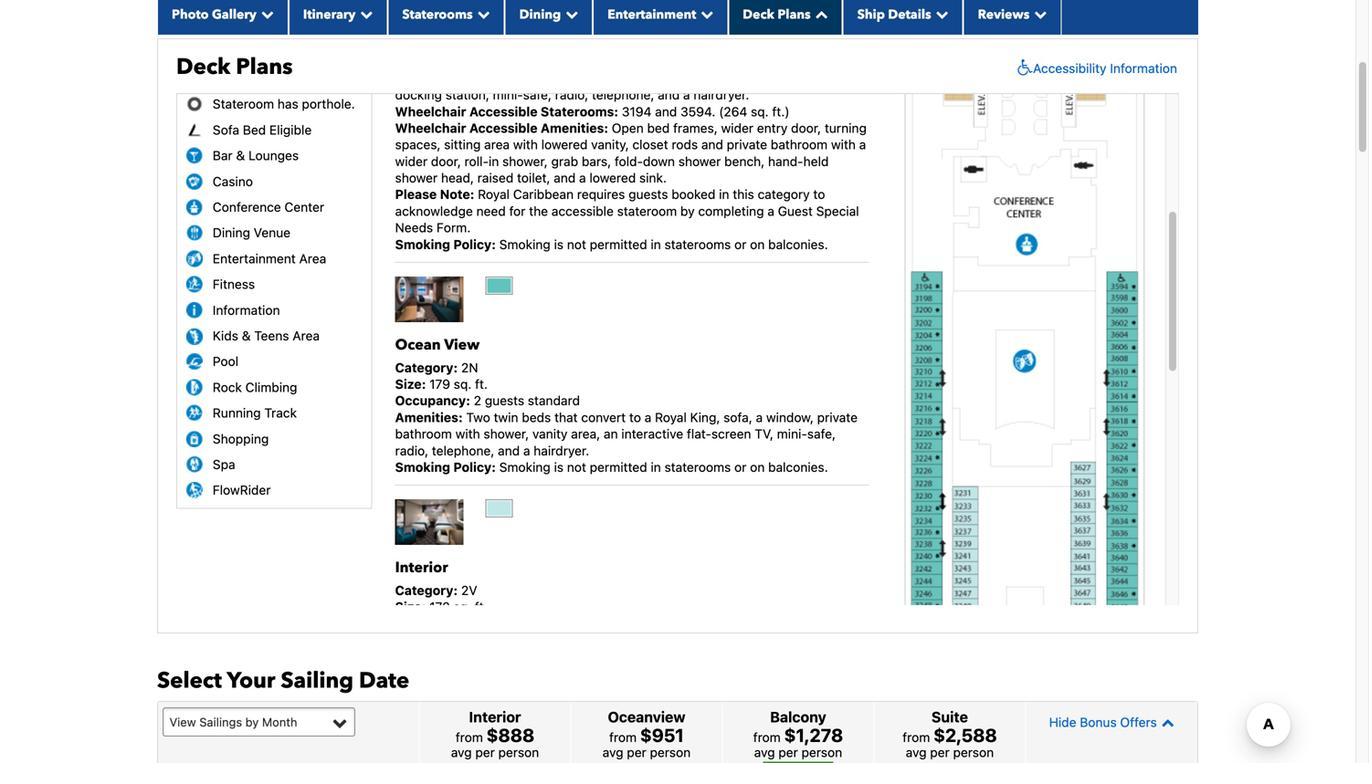 Task type: locate. For each thing, give the bounding box(es) containing it.
1 179 from the top
[[429, 21, 450, 36]]

interior from $888 avg per person
[[451, 709, 539, 760]]

guests right '2'
[[485, 393, 524, 408]]

3 beds from the top
[[522, 633, 551, 648]]

avg down oceanview
[[603, 745, 623, 760]]

chevron down image for ship details
[[931, 8, 949, 20]]

size: inside category: 2n size: 179 sq. ft. occupancy: 2 guests standard amenities:
[[395, 377, 426, 392]]

1 vertical spatial not
[[567, 460, 586, 475]]

1 vertical spatial safe,
[[807, 427, 836, 442]]

1 horizontal spatial deck
[[743, 6, 774, 23]]

per inside interior from $888 avg per person
[[475, 745, 495, 760]]

1 king, from the top
[[690, 54, 720, 69]]

running
[[213, 406, 261, 421]]

area, down standard
[[571, 427, 600, 442]]

shower, inside 1n 179 sq. ft. up to 4 guests two twin beds that convert to a royal king, sofa bed, a window, private bathroom with shower, vanity area, an interactive flat-screen tv, ipod docking station, mini-safe, radio, telephone, and a hairdryer. wheelchair accessible staterooms: 3194 and 3594. (264 sq. ft.) wheelchair accessible amenities:
[[527, 71, 573, 86]]

avg inside balcony from $1,278 avg per person
[[754, 745, 775, 760]]

dining right 1n
[[519, 6, 561, 23]]

by down booked
[[680, 204, 695, 219]]

shower down rods
[[678, 154, 721, 169]]

not down accessible
[[567, 237, 586, 252]]

royal inside 1n 179 sq. ft. up to 4 guests two twin beds that convert to a royal king, sofa bed, a window, private bathroom with shower, vanity area, an interactive flat-screen tv, ipod docking station, mini-safe, radio, telephone, and a hairdryer. wheelchair accessible staterooms: 3194 and 3594. (264 sq. ft.) wheelchair accessible amenities:
[[655, 54, 687, 69]]

0 vertical spatial plans
[[778, 6, 811, 23]]

screen down sofa,
[[711, 427, 751, 442]]

safe, inside two twin beds that convert to a royal king, sofa, a window, private bathroom with shower, vanity area, an interactive flat-screen tv, mini-safe, radio, telephone, and a hairdryer. smoking policy: smoking is not permitted in staterooms or on balconies.
[[807, 427, 836, 442]]

bathroom down 'up'
[[439, 71, 496, 86]]

1 wheelchair from the top
[[395, 104, 466, 119]]

has inside the stateroom has an obstructed view.
[[278, 54, 298, 69]]

1 vertical spatial wheelchair
[[395, 121, 466, 136]]

0 vertical spatial that
[[554, 54, 578, 69]]

sq. down 1n
[[454, 21, 472, 36]]

2 is from the top
[[554, 460, 564, 475]]

3 per from the left
[[778, 745, 798, 760]]

3 that from the top
[[554, 633, 578, 648]]

1 horizontal spatial plans
[[778, 6, 811, 23]]

station, up sitting
[[445, 87, 489, 102]]

window, inside 1n 179 sq. ft. up to 4 guests two twin beds that convert to a royal king, sofa bed, a window, private bathroom with shower, vanity area, an interactive flat-screen tv, ipod docking station, mini-safe, radio, telephone, and a hairdryer. wheelchair accessible staterooms: 3194 and 3594. (264 sq. ft.) wheelchair accessible amenities:
[[792, 54, 840, 69]]

smoking down for
[[499, 237, 551, 252]]

1 beds from the top
[[522, 54, 551, 69]]

open
[[612, 121, 644, 136]]

bed
[[243, 122, 266, 137]]

not
[[567, 237, 586, 252], [567, 460, 586, 475]]

chevron down image left staterooms
[[356, 8, 373, 20]]

area
[[299, 251, 326, 266], [293, 328, 320, 343]]

select
[[157, 666, 222, 696]]

permitted inside royal caribbean requires guests booked in this category to acknowledge need for the accessible stateroom by completing a guest special needs form. smoking policy: smoking is not permitted in staterooms or on balconies.
[[590, 237, 647, 252]]

view inside cruise information element
[[444, 335, 480, 355]]

shower, up staterooms:
[[527, 71, 573, 86]]

2 permitted from the top
[[590, 460, 647, 475]]

category: for 179
[[395, 360, 458, 375]]

view sailings by month link
[[163, 708, 355, 737]]

convert for flat-
[[581, 633, 626, 648]]

2 vertical spatial area,
[[482, 650, 512, 665]]

screen inside two twin beds that convert to a royal king, sofa, a window, private bathroom with shower, vanity area, an interactive flat-screen tv, mini-safe, radio, telephone, and a hairdryer. smoking policy: smoking is not permitted in staterooms or on balconies.
[[711, 427, 751, 442]]

area, up 3194
[[615, 71, 644, 86]]

telephone, down '2'
[[432, 443, 494, 458]]

bed
[[647, 121, 670, 136]]

area right teens
[[293, 328, 320, 343]]

bathroom up the balcony
[[778, 633, 835, 648]]

1 vertical spatial two
[[466, 410, 490, 425]]

ocean view
[[395, 335, 480, 355]]

1 vertical spatial shower
[[395, 170, 438, 185]]

1 vertical spatial interior
[[469, 709, 521, 726]]

permitted inside two twin beds that convert to a royal king, sofa, a window, private bathroom with shower, vanity area, an interactive flat-screen tv, mini-safe, radio, telephone, and a hairdryer. smoking policy: smoking is not permitted in staterooms or on balconies.
[[590, 460, 647, 475]]

person inside oceanview from $951 avg per person
[[650, 745, 691, 760]]

is down standard
[[554, 460, 564, 475]]

vanity inside 1n 179 sq. ft. up to 4 guests two twin beds that convert to a royal king, sofa bed, a window, private bathroom with shower, vanity area, an interactive flat-screen tv, ipod docking station, mini-safe, radio, telephone, and a hairdryer. wheelchair accessible staterooms: 3194 and 3594. (264 sq. ft.) wheelchair accessible amenities:
[[576, 71, 611, 86]]

0 vertical spatial deck
[[743, 6, 774, 23]]

1 horizontal spatial area,
[[571, 427, 600, 442]]

two down '2'
[[466, 410, 490, 425]]

1 avg from the left
[[451, 745, 472, 760]]

sq. down 2n
[[454, 377, 472, 392]]

1 that from the top
[[554, 54, 578, 69]]

vanity
[[576, 71, 611, 86], [532, 427, 568, 442], [444, 650, 479, 665]]

3 twin from the top
[[494, 633, 518, 648]]

on down completing
[[750, 237, 765, 252]]

person for $951
[[650, 745, 691, 760]]

$888
[[486, 725, 534, 746]]

private inside two twin beds that convert to a royal king, a private bathroom with shower, vanity area, an interactive flat-screen tv, ipod docking station, mini- safe, radio, telephone, and a hairdryer.
[[734, 633, 774, 648]]

1 size: from the top
[[395, 377, 426, 392]]

radio, right date
[[427, 666, 460, 681]]

1 vertical spatial stateroom
[[213, 97, 274, 112]]

wider down (264
[[721, 121, 754, 136]]

door, right the entry
[[791, 121, 821, 136]]

deck
[[743, 6, 774, 23], [176, 52, 230, 82]]

0 vertical spatial lowered
[[541, 137, 588, 152]]

view up 2n
[[444, 335, 480, 355]]

stateroom has porthole.
[[213, 97, 355, 112]]

shower, up date
[[395, 650, 440, 665]]

1 category: from the top
[[395, 360, 458, 375]]

is down accessible
[[554, 237, 564, 252]]

window, down chevron up image
[[792, 54, 840, 69]]

1 vertical spatial staterooms
[[664, 460, 731, 475]]

has up eligible on the top left of page
[[278, 97, 298, 112]]

size: left 172
[[395, 600, 426, 615]]

0 vertical spatial hairdryer.
[[694, 87, 749, 102]]

shower,
[[527, 71, 573, 86], [502, 154, 548, 169], [484, 427, 529, 442], [395, 650, 440, 665]]

chevron down image for photo gallery
[[257, 8, 274, 20]]

& for bar
[[236, 148, 245, 163]]

from
[[456, 730, 483, 745], [609, 730, 637, 745], [753, 730, 781, 745], [903, 730, 930, 745]]

2 that from the top
[[554, 410, 578, 425]]

roll-
[[465, 154, 489, 169]]

0 vertical spatial stateroom
[[213, 54, 274, 69]]

1 vertical spatial has
[[278, 97, 298, 112]]

3 convert from the top
[[581, 633, 626, 648]]

accessibility
[[1033, 61, 1107, 76]]

two inside two twin beds that convert to a royal king, a private bathroom with shower, vanity area, an interactive flat-screen tv, ipod docking station, mini- safe, radio, telephone, and a hairdryer.
[[466, 633, 490, 648]]

ft. inside category: 2v size: 172 sq. ft.
[[475, 600, 487, 615]]

chevron down image up 'up'
[[473, 8, 490, 20]]

interactive inside 1n 179 sq. ft. up to 4 guests two twin beds that convert to a royal king, sofa bed, a window, private bathroom with shower, vanity area, an interactive flat-screen tv, ipod docking station, mini-safe, radio, telephone, and a hairdryer. wheelchair accessible staterooms: 3194 and 3594. (264 sq. ft.) wheelchair accessible amenities:
[[665, 71, 727, 86]]

1 chevron down image from the left
[[473, 8, 490, 20]]

by left month
[[245, 715, 259, 729]]

in inside open bed frames, wider entry door, turning spaces, sitting area with lowered vanity, closet rods and private bathroom with a wider door, roll-in shower, grab bars, fold-down shower bench, hand-held shower head, raised toilet, and a lowered sink. please note:
[[489, 154, 499, 169]]

from left the $2,588
[[903, 730, 930, 745]]

1 vertical spatial area
[[293, 328, 320, 343]]

station,
[[445, 87, 489, 102], [768, 650, 812, 665]]

plans up stateroom has porthole.
[[236, 52, 293, 82]]

deck up bed,
[[743, 6, 774, 23]]

radio, down occupancy:
[[395, 443, 428, 458]]

per for $888
[[475, 745, 495, 760]]

1 from from the left
[[456, 730, 483, 745]]

two inside two twin beds that convert to a royal king, sofa, a window, private bathroom with shower, vanity area, an interactive flat-screen tv, mini-safe, radio, telephone, and a hairdryer. smoking policy: smoking is not permitted in staterooms or on balconies.
[[466, 410, 490, 425]]

2 king, from the top
[[690, 410, 720, 425]]

1 policy: from the top
[[453, 237, 496, 252]]

king, inside 1n 179 sq. ft. up to 4 guests two twin beds that convert to a royal king, sofa bed, a window, private bathroom with shower, vanity area, an interactive flat-screen tv, ipod docking station, mini-safe, radio, telephone, and a hairdryer. wheelchair accessible staterooms: 3194 and 3594. (264 sq. ft.) wheelchair accessible amenities:
[[690, 54, 720, 69]]

tv, inside two twin beds that convert to a royal king, a private bathroom with shower, vanity area, an interactive flat-screen tv, ipod docking station, mini- safe, radio, telephone, and a hairdryer.
[[666, 650, 685, 665]]

0 horizontal spatial flat-
[[598, 650, 623, 665]]

1 horizontal spatial entertainment
[[608, 6, 696, 23]]

not inside two twin beds that convert to a royal king, sofa, a window, private bathroom with shower, vanity area, an interactive flat-screen tv, mini-safe, radio, telephone, and a hairdryer. smoking policy: smoking is not permitted in staterooms or on balconies.
[[567, 460, 586, 475]]

chevron down image for entertainment
[[696, 8, 714, 20]]

flat- inside two twin beds that convert to a royal king, a private bathroom with shower, vanity area, an interactive flat-screen tv, ipod docking station, mini- safe, radio, telephone, and a hairdryer.
[[598, 650, 623, 665]]

1 horizontal spatial wider
[[721, 121, 754, 136]]

bars,
[[582, 154, 611, 169]]

dining for dining venue
[[213, 225, 250, 240]]

door,
[[791, 121, 821, 136], [431, 154, 461, 169]]

in
[[489, 154, 499, 169], [719, 187, 729, 202], [651, 237, 661, 252], [651, 460, 661, 475]]

2 twin from the top
[[494, 410, 518, 425]]

from down the balcony
[[753, 730, 781, 745]]

convert
[[581, 54, 626, 69], [581, 410, 626, 425], [581, 633, 626, 648]]

1 horizontal spatial chevron down image
[[696, 8, 714, 20]]

2 vertical spatial flat-
[[598, 650, 623, 665]]

two down 'up'
[[466, 54, 490, 69]]

0 horizontal spatial deck plans
[[176, 52, 293, 82]]

screen up oceanview
[[623, 650, 663, 665]]

2 has from the top
[[278, 97, 298, 112]]

0 vertical spatial ipod
[[821, 71, 847, 86]]

vanity,
[[591, 137, 629, 152]]

1 staterooms from the top
[[664, 237, 731, 252]]

2 vertical spatial vanity
[[444, 650, 479, 665]]

to inside two twin beds that convert to a royal king, a private bathroom with shower, vanity area, an interactive flat-screen tv, ipod docking station, mini- safe, radio, telephone, and a hairdryer.
[[629, 633, 641, 648]]

royal down "raised"
[[478, 187, 510, 202]]

royal up oceanview
[[655, 633, 687, 648]]

beds inside two twin beds that convert to a royal king, a private bathroom with shower, vanity area, an interactive flat-screen tv, ipod docking station, mini- safe, radio, telephone, and a hairdryer.
[[522, 633, 551, 648]]

rods
[[672, 137, 698, 152]]

chevron down image for staterooms
[[473, 8, 490, 20]]

deck plans inside dropdown button
[[743, 6, 811, 23]]

two for two twin beds that convert to a royal king, sofa, a window, private bathroom with shower, vanity area, an interactive flat-screen tv, mini-safe, radio, telephone, and a hairdryer. smoking policy: smoking is not permitted in staterooms or on balconies.
[[466, 410, 490, 425]]

avg left $888
[[451, 745, 472, 760]]

chevron down image inside staterooms dropdown button
[[473, 8, 490, 20]]

to for twin
[[494, 37, 506, 52]]

2 vertical spatial mini-
[[816, 650, 846, 665]]

convert inside two twin beds that convert to a royal king, sofa, a window, private bathroom with shower, vanity area, an interactive flat-screen tv, mini-safe, radio, telephone, and a hairdryer. smoking policy: smoking is not permitted in staterooms or on balconies.
[[581, 410, 626, 425]]

1 vertical spatial door,
[[431, 154, 461, 169]]

stateroom up obstructed
[[213, 54, 274, 69]]

twin inside two twin beds that convert to a royal king, a private bathroom with shower, vanity area, an interactive flat-screen tv, ipod docking station, mini- safe, radio, telephone, and a hairdryer.
[[494, 633, 518, 648]]

on down sofa,
[[750, 460, 765, 475]]

1 vertical spatial convert
[[581, 410, 626, 425]]

1 or from the top
[[734, 237, 747, 252]]

photo
[[172, 6, 209, 23]]

radio, inside 1n 179 sq. ft. up to 4 guests two twin beds that convert to a royal king, sofa bed, a window, private bathroom with shower, vanity area, an interactive flat-screen tv, ipod docking station, mini-safe, radio, telephone, and a hairdryer. wheelchair accessible staterooms: 3194 and 3594. (264 sq. ft.) wheelchair accessible amenities:
[[555, 87, 588, 102]]

dining down 'conference'
[[213, 225, 250, 240]]

policy: down form. at the top of page
[[453, 237, 496, 252]]

0 vertical spatial category:
[[395, 360, 458, 375]]

1 vertical spatial hairdryer.
[[534, 443, 589, 458]]

1 two from the top
[[466, 54, 490, 69]]

convert for an
[[581, 410, 626, 425]]

0 vertical spatial amenities:
[[541, 121, 608, 136]]

1 vertical spatial flat-
[[687, 427, 711, 442]]

ft. up 'up'
[[475, 21, 488, 36]]

per
[[475, 745, 495, 760], [627, 745, 646, 760], [778, 745, 798, 760], [930, 745, 950, 760]]

0 vertical spatial &
[[236, 148, 245, 163]]

4 from from the left
[[903, 730, 930, 745]]

4 per from the left
[[930, 745, 950, 760]]

1 horizontal spatial safe,
[[523, 87, 552, 102]]

chevron down image inside entertainment dropdown button
[[696, 8, 714, 20]]

spa
[[213, 457, 235, 472]]

5 chevron down image from the left
[[1030, 8, 1047, 20]]

1 horizontal spatial interior
[[469, 709, 521, 726]]

on
[[750, 237, 765, 252], [750, 460, 765, 475]]

2 avg from the left
[[603, 745, 623, 760]]

ship
[[857, 6, 885, 23]]

1 vertical spatial tv,
[[755, 427, 774, 442]]

telephone,
[[592, 87, 654, 102], [432, 443, 494, 458], [464, 666, 526, 681]]

(264
[[719, 104, 747, 119]]

category: inside category: 2n size: 179 sq. ft. occupancy: 2 guests standard amenities:
[[395, 360, 458, 375]]

2 size: from the top
[[395, 600, 426, 615]]

entertainment for entertainment
[[608, 6, 696, 23]]

person inside balcony from $1,278 avg per person
[[801, 745, 842, 760]]

1 has from the top
[[278, 54, 298, 69]]

1 per from the left
[[475, 745, 495, 760]]

2 from from the left
[[609, 730, 637, 745]]

2 category: from the top
[[395, 583, 458, 598]]

4 person from the left
[[953, 745, 994, 760]]

0 horizontal spatial screen
[[623, 650, 663, 665]]

0 horizontal spatial interior
[[395, 558, 448, 578]]

guests up 'stateroom' in the left top of the page
[[628, 187, 668, 202]]

1 vertical spatial 179
[[429, 377, 450, 392]]

telephone, up interior from $888 avg per person
[[464, 666, 526, 681]]

2 two from the top
[[466, 410, 490, 425]]

2 on from the top
[[750, 460, 765, 475]]

0 vertical spatial beds
[[522, 54, 551, 69]]

2 stateroom from the top
[[213, 97, 274, 112]]

ipod inside two twin beds that convert to a royal king, a private bathroom with shower, vanity area, an interactive flat-screen tv, ipod docking station, mini- safe, radio, telephone, and a hairdryer.
[[688, 650, 714, 665]]

interior inside interior from $888 avg per person
[[469, 709, 521, 726]]

deck plans
[[743, 6, 811, 23], [176, 52, 293, 82]]

2 179 from the top
[[429, 377, 450, 392]]

2 chevron down image from the left
[[696, 8, 714, 20]]

sq. inside category: 2v size: 172 sq. ft.
[[453, 600, 471, 615]]

royal
[[655, 54, 687, 69], [478, 187, 510, 202], [655, 410, 687, 425], [655, 633, 687, 648]]

1 horizontal spatial door,
[[791, 121, 821, 136]]

per inside oceanview from $951 avg per person
[[627, 745, 646, 760]]

deck inside dropdown button
[[743, 6, 774, 23]]

suite
[[931, 709, 968, 726]]

beds for an
[[522, 633, 551, 648]]

sq. down the 2v
[[453, 600, 471, 615]]

avg left the $2,588
[[906, 745, 927, 760]]

offers
[[1120, 715, 1157, 730]]

2
[[474, 393, 481, 408]]

interior for interior from $888 avg per person
[[469, 709, 521, 726]]

view left sailings
[[169, 715, 196, 729]]

chevron down image left deck plans dropdown button at the right of the page
[[696, 8, 714, 20]]

1 vertical spatial accessible
[[469, 121, 538, 136]]

1 horizontal spatial mini-
[[777, 427, 807, 442]]

sitting
[[444, 137, 481, 152]]

chevron down image
[[257, 8, 274, 20], [356, 8, 373, 20], [561, 8, 578, 20], [931, 8, 949, 20], [1030, 8, 1047, 20]]

0 vertical spatial deck plans
[[743, 6, 811, 23]]

shower, down category: 2n size: 179 sq. ft. occupancy: 2 guests standard amenities:
[[484, 427, 529, 442]]

chevron down image up the stateroom has an obstructed view.
[[257, 8, 274, 20]]

per inside balcony from $1,278 avg per person
[[778, 745, 798, 760]]

guests right 4
[[521, 37, 561, 52]]

1 not from the top
[[567, 237, 586, 252]]

0 vertical spatial wheelchair
[[395, 104, 466, 119]]

beds for vanity
[[522, 410, 551, 425]]

staterooms button
[[388, 0, 505, 35]]

policy:
[[453, 237, 496, 252], [453, 460, 496, 475]]

0 horizontal spatial view
[[169, 715, 196, 729]]

0 horizontal spatial by
[[245, 715, 259, 729]]

3 two from the top
[[466, 633, 490, 648]]

per for $1,278
[[778, 745, 798, 760]]

1 horizontal spatial ipod
[[821, 71, 847, 86]]

0 vertical spatial king,
[[690, 54, 720, 69]]

staterooms
[[664, 237, 731, 252], [664, 460, 731, 475]]

royal down entertainment dropdown button
[[655, 54, 687, 69]]

person inside suite from $2,588 avg per person
[[953, 745, 994, 760]]

entertainment inside dropdown button
[[608, 6, 696, 23]]

oceanview
[[608, 709, 685, 726]]

1 vertical spatial screen
[[711, 427, 751, 442]]

1 vertical spatial lowered
[[589, 170, 636, 185]]

1 vertical spatial size:
[[395, 600, 426, 615]]

a
[[645, 54, 651, 69], [782, 54, 789, 69], [683, 87, 690, 102], [859, 137, 866, 152], [579, 170, 586, 185], [767, 204, 774, 219], [645, 410, 651, 425], [756, 410, 763, 425], [523, 443, 530, 458], [645, 633, 651, 648], [724, 633, 730, 648], [555, 666, 562, 681]]

0 horizontal spatial area,
[[482, 650, 512, 665]]

eligible
[[269, 122, 312, 137]]

0 vertical spatial size:
[[395, 377, 426, 392]]

2 vertical spatial twin
[[494, 633, 518, 648]]

by
[[680, 204, 695, 219], [245, 715, 259, 729]]

not down standard
[[567, 460, 586, 475]]

royal left sofa,
[[655, 410, 687, 425]]

deck plans up bed,
[[743, 6, 811, 23]]

policy: down '2'
[[453, 460, 496, 475]]

pool
[[213, 354, 238, 369]]

rock climbing
[[213, 380, 297, 395]]

size: for 179
[[395, 377, 426, 392]]

$2,588
[[933, 725, 997, 746]]

chevron down image inside photo gallery dropdown button
[[257, 8, 274, 20]]

3 king, from the top
[[690, 633, 720, 648]]

area
[[484, 137, 510, 152]]

beds
[[522, 54, 551, 69], [522, 410, 551, 425], [522, 633, 551, 648]]

0 vertical spatial information
[[1110, 61, 1177, 76]]

chevron down image left entertainment dropdown button
[[561, 8, 578, 20]]

1 permitted from the top
[[590, 237, 647, 252]]

or
[[734, 237, 747, 252], [734, 460, 747, 475]]

0 vertical spatial interior
[[395, 558, 448, 578]]

2 per from the left
[[627, 745, 646, 760]]

per for $2,588
[[930, 745, 950, 760]]

by inside view sailings by month 'link'
[[245, 715, 259, 729]]

chevron down image inside reviews "dropdown button"
[[1030, 8, 1047, 20]]

1 vertical spatial policy:
[[453, 460, 496, 475]]

chevron down image inside dining dropdown button
[[561, 8, 578, 20]]

hairdryer. up (264
[[694, 87, 749, 102]]

ipod
[[821, 71, 847, 86], [688, 650, 714, 665]]

1 vertical spatial telephone,
[[432, 443, 494, 458]]

1 vertical spatial beds
[[522, 410, 551, 425]]

deck plans down photo gallery dropdown button
[[176, 52, 293, 82]]

that for interactive
[[554, 633, 578, 648]]

category: down ocean
[[395, 360, 458, 375]]

chevron down image left reviews
[[931, 8, 949, 20]]

1 vertical spatial that
[[554, 410, 578, 425]]

avg for $888
[[451, 745, 472, 760]]

shower, up toilet,
[[502, 154, 548, 169]]

1 horizontal spatial dining
[[519, 6, 561, 23]]

bathroom down occupancy:
[[395, 427, 452, 442]]

information down fitness
[[213, 303, 280, 318]]

plans up bed,
[[778, 6, 811, 23]]

staterooms inside two twin beds that convert to a royal king, sofa, a window, private bathroom with shower, vanity area, an interactive flat-screen tv, mini-safe, radio, telephone, and a hairdryer. smoking policy: smoking is not permitted in staterooms or on balconies.
[[664, 460, 731, 475]]

1 horizontal spatial shower
[[678, 154, 721, 169]]

from down oceanview
[[609, 730, 637, 745]]

is inside two twin beds that convert to a royal king, sofa, a window, private bathroom with shower, vanity area, an interactive flat-screen tv, mini-safe, radio, telephone, and a hairdryer. smoking policy: smoking is not permitted in staterooms or on balconies.
[[554, 460, 564, 475]]

0 vertical spatial two
[[466, 54, 490, 69]]

size:
[[395, 377, 426, 392], [395, 600, 426, 615]]

conference center
[[213, 200, 324, 215]]

staterooms down completing
[[664, 237, 731, 252]]

interior for interior
[[395, 558, 448, 578]]

ft. up '2'
[[475, 377, 488, 392]]

1 horizontal spatial view
[[444, 335, 480, 355]]

hairdryer. inside 1n 179 sq. ft. up to 4 guests two twin beds that convert to a royal king, sofa bed, a window, private bathroom with shower, vanity area, an interactive flat-screen tv, ipod docking station, mini-safe, radio, telephone, and a hairdryer. wheelchair accessible staterooms: 3194 and 3594. (264 sq. ft.) wheelchair accessible amenities:
[[694, 87, 749, 102]]

category: up 172
[[395, 583, 458, 598]]

stateroom has an obstructed view.
[[213, 54, 316, 86]]

royal caribbean requires guests booked in this category to acknowledge need for the accessible stateroom by completing a guest special needs form. smoking policy: smoking is not permitted in staterooms or on balconies.
[[395, 187, 859, 252]]

1 chevron down image from the left
[[257, 8, 274, 20]]

2 vertical spatial beds
[[522, 633, 551, 648]]

safe, inside 1n 179 sq. ft. up to 4 guests two twin beds that convert to a royal king, sofa bed, a window, private bathroom with shower, vanity area, an interactive flat-screen tv, ipod docking station, mini-safe, radio, telephone, and a hairdryer. wheelchair accessible staterooms: 3194 and 3594. (264 sq. ft.) wheelchair accessible amenities:
[[523, 87, 552, 102]]

wheelchair
[[395, 104, 466, 119], [395, 121, 466, 136]]

twin for shower,
[[494, 410, 518, 425]]

1 twin from the top
[[494, 54, 518, 69]]

2 vertical spatial interactive
[[533, 650, 595, 665]]

2 convert from the top
[[581, 410, 626, 425]]

hand-
[[768, 154, 803, 169]]

$951
[[640, 725, 684, 746]]

information right accessibility
[[1110, 61, 1177, 76]]

smoking down occupancy:
[[395, 460, 450, 475]]

dining
[[519, 6, 561, 23], [213, 225, 250, 240]]

flowrider
[[213, 483, 271, 498]]

0 horizontal spatial door,
[[431, 154, 461, 169]]

person for $888
[[498, 745, 539, 760]]

vanity up staterooms:
[[576, 71, 611, 86]]

private inside 1n 179 sq. ft. up to 4 guests two twin beds that convert to a royal king, sofa bed, a window, private bathroom with shower, vanity area, an interactive flat-screen tv, ipod docking station, mini-safe, radio, telephone, and a hairdryer. wheelchair accessible staterooms: 3194 and 3594. (264 sq. ft.) wheelchair accessible amenities:
[[395, 71, 436, 86]]

chevron down image
[[473, 8, 490, 20], [696, 8, 714, 20]]

accessible
[[469, 104, 538, 119], [469, 121, 538, 136]]

or down completing
[[734, 237, 747, 252]]

2 balconies. from the top
[[768, 460, 828, 475]]

chevron down image for dining
[[561, 8, 578, 20]]

staterooms
[[402, 6, 473, 23]]

wider down spaces,
[[395, 154, 427, 169]]

amenities: down staterooms:
[[541, 121, 608, 136]]

and inside two twin beds that convert to a royal king, sofa, a window, private bathroom with shower, vanity area, an interactive flat-screen tv, mini-safe, radio, telephone, and a hairdryer. smoking policy: smoking is not permitted in staterooms or on balconies.
[[498, 443, 520, 458]]

bar & lounges
[[213, 148, 299, 163]]

1 horizontal spatial vanity
[[532, 427, 568, 442]]

1 vertical spatial radio,
[[395, 443, 428, 458]]

or down sofa,
[[734, 460, 747, 475]]

hairdryer. up oceanview
[[566, 666, 621, 681]]

radio, up staterooms:
[[555, 87, 588, 102]]

amenities:
[[541, 121, 608, 136], [395, 410, 463, 425]]

1 accessible from the top
[[469, 104, 538, 119]]

plans
[[778, 6, 811, 23], [236, 52, 293, 82]]

3 chevron down image from the left
[[561, 8, 578, 20]]

2 vertical spatial hairdryer.
[[566, 666, 621, 681]]

vanity down standard
[[532, 427, 568, 442]]

area, inside two twin beds that convert to a royal king, a private bathroom with shower, vanity area, an interactive flat-screen tv, ipod docking station, mini- safe, radio, telephone, and a hairdryer.
[[482, 650, 512, 665]]

chevron down image for reviews
[[1030, 8, 1047, 20]]

4 avg from the left
[[906, 745, 927, 760]]

wheelchair image
[[1013, 59, 1033, 77]]

1 balconies. from the top
[[768, 237, 828, 252]]

1 vertical spatial vanity
[[532, 427, 568, 442]]

area down center
[[299, 251, 326, 266]]

2 vertical spatial safe,
[[395, 666, 424, 681]]

172
[[429, 600, 450, 615]]

0 vertical spatial guests
[[521, 37, 561, 52]]

avg
[[451, 745, 472, 760], [603, 745, 623, 760], [754, 745, 775, 760], [906, 745, 927, 760]]

2 wheelchair from the top
[[395, 121, 466, 136]]

chevron up image
[[1157, 716, 1174, 729]]

vanity inside two twin beds that convert to a royal king, sofa, a window, private bathroom with shower, vanity area, an interactive flat-screen tv, mini-safe, radio, telephone, and a hairdryer. smoking policy: smoking is not permitted in staterooms or on balconies.
[[532, 427, 568, 442]]

amenities: down occupancy:
[[395, 410, 463, 425]]

4 chevron down image from the left
[[931, 8, 949, 20]]

1 horizontal spatial deck plans
[[743, 6, 811, 23]]

3 avg from the left
[[754, 745, 775, 760]]

docking inside two twin beds that convert to a royal king, a private bathroom with shower, vanity area, an interactive flat-screen tv, ipod docking station, mini- safe, radio, telephone, and a hairdryer.
[[718, 650, 765, 665]]

has for porthole.
[[278, 97, 298, 112]]

1 convert from the top
[[581, 54, 626, 69]]

two inside 1n 179 sq. ft. up to 4 guests two twin beds that convert to a royal king, sofa bed, a window, private bathroom with shower, vanity area, an interactive flat-screen tv, ipod docking station, mini-safe, radio, telephone, and a hairdryer. wheelchair accessible staterooms: 3194 and 3594. (264 sq. ft.) wheelchair accessible amenities:
[[466, 54, 490, 69]]

staterooms down sofa,
[[664, 460, 731, 475]]

entertainment for entertainment area
[[213, 251, 296, 266]]

2 staterooms from the top
[[664, 460, 731, 475]]

turning
[[825, 121, 867, 136]]

amenities: inside category: 2n size: 179 sq. ft. occupancy: 2 guests standard amenities:
[[395, 410, 463, 425]]

1 vertical spatial dining
[[213, 225, 250, 240]]

0 horizontal spatial station,
[[445, 87, 489, 102]]

2 not from the top
[[567, 460, 586, 475]]

1 is from the top
[[554, 237, 564, 252]]

0 vertical spatial window,
[[792, 54, 840, 69]]

hairdryer. down standard
[[534, 443, 589, 458]]

& right "bar"
[[236, 148, 245, 163]]

0 vertical spatial docking
[[395, 87, 442, 102]]

1 vertical spatial category:
[[395, 583, 458, 598]]

from left $888
[[456, 730, 483, 745]]

2 or from the top
[[734, 460, 747, 475]]

0 vertical spatial interactive
[[665, 71, 727, 86]]

obstructed
[[213, 71, 277, 86]]

1 person from the left
[[498, 745, 539, 760]]

avg down the balcony
[[754, 745, 775, 760]]

avg inside oceanview from $951 avg per person
[[603, 745, 623, 760]]

0 horizontal spatial entertainment
[[213, 251, 296, 266]]

2 horizontal spatial mini-
[[816, 650, 846, 665]]

stateroom down obstructed
[[213, 97, 274, 112]]

royal inside two twin beds that convert to a royal king, sofa, a window, private bathroom with shower, vanity area, an interactive flat-screen tv, mini-safe, radio, telephone, and a hairdryer. smoking policy: smoking is not permitted in staterooms or on balconies.
[[655, 410, 687, 425]]

1 vertical spatial balconies.
[[768, 460, 828, 475]]

policy: inside two twin beds that convert to a royal king, sofa, a window, private bathroom with shower, vanity area, an interactive flat-screen tv, mini-safe, radio, telephone, and a hairdryer. smoking policy: smoking is not permitted in staterooms or on balconies.
[[453, 460, 496, 475]]

0 horizontal spatial information
[[213, 303, 280, 318]]

0 vertical spatial 179
[[429, 21, 450, 36]]

shower up please
[[395, 170, 438, 185]]

is
[[554, 237, 564, 252], [554, 460, 564, 475]]

two down the 2v
[[466, 633, 490, 648]]

convert inside two twin beds that convert to a royal king, a private bathroom with shower, vanity area, an interactive flat-screen tv, ipod docking station, mini- safe, radio, telephone, and a hairdryer.
[[581, 633, 626, 648]]

ft. for 2n
[[475, 377, 488, 392]]

3 from from the left
[[753, 730, 781, 745]]

3 person from the left
[[801, 745, 842, 760]]

0 vertical spatial mini-
[[493, 87, 523, 102]]

telephone, up 3194
[[592, 87, 654, 102]]

that inside 1n 179 sq. ft. up to 4 guests two twin beds that convert to a royal king, sofa bed, a window, private bathroom with shower, vanity area, an interactive flat-screen tv, ipod docking station, mini-safe, radio, telephone, and a hairdryer. wheelchair accessible staterooms: 3194 and 3594. (264 sq. ft.) wheelchair accessible amenities:
[[554, 54, 578, 69]]

information
[[1110, 61, 1177, 76], [213, 303, 280, 318]]

open bed frames, wider entry door, turning spaces, sitting area with lowered vanity, closet rods and private bathroom with a wider door, roll-in shower, grab bars, fold-down shower bench, hand-held shower head, raised toilet, and a lowered sink. please note:
[[395, 121, 867, 202]]

1 vertical spatial by
[[245, 715, 259, 729]]

1 stateroom from the top
[[213, 54, 274, 69]]

0 horizontal spatial chevron down image
[[473, 8, 490, 20]]

1 on from the top
[[750, 237, 765, 252]]

stateroom inside the stateroom has an obstructed view.
[[213, 54, 274, 69]]

2 chevron down image from the left
[[356, 8, 373, 20]]

2 policy: from the top
[[453, 460, 496, 475]]

0 horizontal spatial tv,
[[666, 650, 685, 665]]

recommended element
[[723, 759, 874, 764]]

deck down photo gallery dropdown button
[[176, 52, 230, 82]]

0 vertical spatial view
[[444, 335, 480, 355]]

2 beds from the top
[[522, 410, 551, 425]]

size: inside category: 2v size: 172 sq. ft.
[[395, 600, 426, 615]]

avg inside interior from $888 avg per person
[[451, 745, 472, 760]]

2 person from the left
[[650, 745, 691, 760]]

twin inside two twin beds that convert to a royal king, sofa, a window, private bathroom with shower, vanity area, an interactive flat-screen tv, mini-safe, radio, telephone, and a hairdryer. smoking policy: smoking is not permitted in staterooms or on balconies.
[[494, 410, 518, 425]]

ocean
[[395, 335, 441, 355]]

reviews
[[978, 6, 1030, 23]]

0 vertical spatial balconies.
[[768, 237, 828, 252]]

179
[[429, 21, 450, 36], [429, 377, 450, 392]]

fitness
[[213, 277, 255, 292]]

from for $888
[[456, 730, 483, 745]]



Task type: describe. For each thing, give the bounding box(es) containing it.
category
[[758, 187, 810, 202]]

4
[[509, 37, 518, 52]]

bonus
[[1080, 715, 1117, 730]]

3594.
[[680, 104, 715, 119]]

oceanview from $951 avg per person
[[603, 709, 691, 760]]

kids & teens area
[[213, 328, 320, 343]]

completing
[[698, 204, 764, 219]]

not inside royal caribbean requires guests booked in this category to acknowledge need for the accessible stateroom by completing a guest special needs form. smoking policy: smoking is not permitted in staterooms or on balconies.
[[567, 237, 586, 252]]

category: for 172
[[395, 583, 458, 598]]

teens
[[254, 328, 289, 343]]

accessibility information
[[1033, 61, 1177, 76]]

an inside 1n 179 sq. ft. up to 4 guests two twin beds that convert to a royal king, sofa bed, a window, private bathroom with shower, vanity area, an interactive flat-screen tv, ipod docking station, mini-safe, radio, telephone, and a hairdryer. wheelchair accessible staterooms: 3194 and 3594. (264 sq. ft.) wheelchair accessible amenities:
[[648, 71, 662, 86]]

hairdryer. inside two twin beds that convert to a royal king, sofa, a window, private bathroom with shower, vanity area, an interactive flat-screen tv, mini-safe, radio, telephone, and a hairdryer. smoking policy: smoking is not permitted in staterooms or on balconies.
[[534, 443, 589, 458]]

requires
[[577, 187, 625, 202]]

toilet,
[[517, 170, 550, 185]]

tv, inside 1n 179 sq. ft. up to 4 guests two twin beds that convert to a royal king, sofa bed, a window, private bathroom with shower, vanity area, an interactive flat-screen tv, ipod docking station, mini-safe, radio, telephone, and a hairdryer. wheelchair accessible staterooms: 3194 and 3594. (264 sq. ft.) wheelchair accessible amenities:
[[799, 71, 817, 86]]

acknowledge
[[395, 204, 473, 219]]

bathroom inside 1n 179 sq. ft. up to 4 guests two twin beds that convert to a royal king, sofa bed, a window, private bathroom with shower, vanity area, an interactive flat-screen tv, ipod docking station, mini-safe, radio, telephone, and a hairdryer. wheelchair accessible staterooms: 3194 and 3594. (264 sq. ft.) wheelchair accessible amenities:
[[439, 71, 496, 86]]

private inside two twin beds that convert to a royal king, sofa, a window, private bathroom with shower, vanity area, an interactive flat-screen tv, mini-safe, radio, telephone, and a hairdryer. smoking policy: smoking is not permitted in staterooms or on balconies.
[[817, 410, 858, 425]]

2v
[[461, 583, 477, 598]]

screen inside 1n 179 sq. ft. up to 4 guests two twin beds that convert to a royal king, sofa bed, a window, private bathroom with shower, vanity area, an interactive flat-screen tv, ipod docking station, mini-safe, radio, telephone, and a hairdryer. wheelchair accessible staterooms: 3194 and 3594. (264 sq. ft.) wheelchair accessible amenities:
[[755, 71, 795, 86]]

or inside two twin beds that convert to a royal king, sofa, a window, private bathroom with shower, vanity area, an interactive flat-screen tv, mini-safe, radio, telephone, and a hairdryer. smoking policy: smoking is not permitted in staterooms or on balconies.
[[734, 460, 747, 475]]

has for an
[[278, 54, 298, 69]]

bench,
[[724, 154, 765, 169]]

king, for a
[[690, 633, 720, 648]]

area, inside two twin beds that convert to a royal king, sofa, a window, private bathroom with shower, vanity area, an interactive flat-screen tv, mini-safe, radio, telephone, and a hairdryer. smoking policy: smoking is not permitted in staterooms or on balconies.
[[571, 427, 600, 442]]

smoking down standard
[[499, 460, 551, 475]]

please
[[395, 187, 437, 202]]

1 vertical spatial plans
[[236, 52, 293, 82]]

avg for $1,278
[[754, 745, 775, 760]]

window, inside two twin beds that convert to a royal king, sofa, a window, private bathroom with shower, vanity area, an interactive flat-screen tv, mini-safe, radio, telephone, and a hairdryer. smoking policy: smoking is not permitted in staterooms or on balconies.
[[766, 410, 814, 425]]

per for $951
[[627, 745, 646, 760]]

royal inside royal caribbean requires guests booked in this category to acknowledge need for the accessible stateroom by completing a guest special needs form. smoking policy: smoking is not permitted in staterooms or on balconies.
[[478, 187, 510, 202]]

a inside royal caribbean requires guests booked in this category to acknowledge need for the accessible stateroom by completing a guest special needs form. smoking policy: smoking is not permitted in staterooms or on balconies.
[[767, 204, 774, 219]]

from for $1,278
[[753, 730, 781, 745]]

private inside open bed frames, wider entry door, turning spaces, sitting area with lowered vanity, closet rods and private bathroom with a wider door, roll-in shower, grab bars, fold-down shower bench, hand-held shower head, raised toilet, and a lowered sink. please note:
[[727, 137, 767, 152]]

balcony
[[770, 709, 826, 726]]

grab
[[551, 154, 578, 169]]

booked
[[672, 187, 715, 202]]

sq. up the entry
[[751, 104, 769, 119]]

form.
[[436, 220, 471, 235]]

frames,
[[673, 121, 718, 136]]

is inside royal caribbean requires guests booked in this category to acknowledge need for the accessible stateroom by completing a guest special needs form. smoking policy: smoking is not permitted in staterooms or on balconies.
[[554, 237, 564, 252]]

running track
[[213, 406, 297, 421]]

entertainment button
[[593, 0, 728, 35]]

ipod inside 1n 179 sq. ft. up to 4 guests two twin beds that convert to a royal king, sofa bed, a window, private bathroom with shower, vanity area, an interactive flat-screen tv, ipod docking station, mini-safe, radio, telephone, and a hairdryer. wheelchair accessible staterooms: 3194 and 3594. (264 sq. ft.) wheelchair accessible amenities:
[[821, 71, 847, 86]]

amenities: inside 1n 179 sq. ft. up to 4 guests two twin beds that convert to a royal king, sofa bed, a window, private bathroom with shower, vanity area, an interactive flat-screen tv, ipod docking station, mini-safe, radio, telephone, and a hairdryer. wheelchair accessible staterooms: 3194 and 3594. (264 sq. ft.) wheelchair accessible amenities:
[[541, 121, 608, 136]]

1n
[[461, 4, 476, 19]]

fold-
[[615, 154, 643, 169]]

and inside two twin beds that convert to a royal king, a private bathroom with shower, vanity area, an interactive flat-screen tv, ipod docking station, mini- safe, radio, telephone, and a hairdryer.
[[530, 666, 552, 681]]

photo gallery
[[172, 6, 257, 23]]

with inside 1n 179 sq. ft. up to 4 guests two twin beds that convert to a royal king, sofa bed, a window, private bathroom with shower, vanity area, an interactive flat-screen tv, ipod docking station, mini-safe, radio, telephone, and a hairdryer. wheelchair accessible staterooms: 3194 and 3594. (264 sq. ft.) wheelchair accessible amenities:
[[499, 71, 524, 86]]

itinerary
[[303, 6, 356, 23]]

interactive inside two twin beds that convert to a royal king, a private bathroom with shower, vanity area, an interactive flat-screen tv, ipod docking station, mini- safe, radio, telephone, and a hairdryer.
[[533, 650, 595, 665]]

bathroom inside two twin beds that convert to a royal king, a private bathroom with shower, vanity area, an interactive flat-screen tv, ipod docking station, mini- safe, radio, telephone, and a hairdryer.
[[778, 633, 835, 648]]

area, inside 1n 179 sq. ft. up to 4 guests two twin beds that convert to a royal king, sofa bed, a window, private bathroom with shower, vanity area, an interactive flat-screen tv, ipod docking station, mini-safe, radio, telephone, and a hairdryer. wheelchair accessible staterooms: 3194 and 3594. (264 sq. ft.) wheelchair accessible amenities:
[[615, 71, 644, 86]]

spaces,
[[395, 137, 441, 152]]

ft.)
[[772, 104, 790, 119]]

bathroom inside two twin beds that convert to a royal king, sofa, a window, private bathroom with shower, vanity area, an interactive flat-screen tv, mini-safe, radio, telephone, and a hairdryer. smoking policy: smoking is not permitted in staterooms or on balconies.
[[395, 427, 452, 442]]

179 inside category: 2n size: 179 sq. ft. occupancy: 2 guests standard amenities:
[[429, 377, 450, 392]]

balconies. inside royal caribbean requires guests booked in this category to acknowledge need for the accessible stateroom by completing a guest special needs form. smoking policy: smoking is not permitted in staterooms or on balconies.
[[768, 237, 828, 252]]

hide bonus offers
[[1049, 715, 1157, 730]]

179 inside 1n 179 sq. ft. up to 4 guests two twin beds that convert to a royal king, sofa bed, a window, private bathroom with shower, vanity area, an interactive flat-screen tv, ipod docking station, mini-safe, radio, telephone, and a hairdryer. wheelchair accessible staterooms: 3194 and 3594. (264 sq. ft.) wheelchair accessible amenities:
[[429, 21, 450, 36]]

mini- inside two twin beds that convert to a royal king, a private bathroom with shower, vanity area, an interactive flat-screen tv, ipod docking station, mini- safe, radio, telephone, and a hairdryer.
[[816, 650, 846, 665]]

balcony from $1,278 avg per person
[[753, 709, 843, 760]]

docking inside 1n 179 sq. ft. up to 4 guests two twin beds that convert to a royal king, sofa bed, a window, private bathroom with shower, vanity area, an interactive flat-screen tv, ipod docking station, mini-safe, radio, telephone, and a hairdryer. wheelchair accessible staterooms: 3194 and 3594. (264 sq. ft.) wheelchair accessible amenities:
[[395, 87, 442, 102]]

shopping
[[213, 431, 269, 446]]

sofa bed eligible
[[213, 122, 312, 137]]

needs
[[395, 220, 433, 235]]

screen inside two twin beds that convert to a royal king, a private bathroom with shower, vanity area, an interactive flat-screen tv, ipod docking station, mini- safe, radio, telephone, and a hairdryer.
[[623, 650, 663, 665]]

accessible
[[552, 204, 614, 219]]

to for a
[[629, 633, 641, 648]]

on inside royal caribbean requires guests booked in this category to acknowledge need for the accessible stateroom by completing a guest special needs form. smoking policy: smoking is not permitted in staterooms or on balconies.
[[750, 237, 765, 252]]

ft. for 2v
[[475, 600, 487, 615]]

staterooms inside royal caribbean requires guests booked in this category to acknowledge need for the accessible stateroom by completing a guest special needs form. smoking policy: smoking is not permitted in staterooms or on balconies.
[[664, 237, 731, 252]]

porthole.
[[302, 97, 355, 112]]

hide bonus offers link
[[1031, 707, 1193, 739]]

center
[[284, 200, 324, 215]]

your
[[227, 666, 275, 696]]

balconies. inside two twin beds that convert to a royal king, sofa, a window, private bathroom with shower, vanity area, an interactive flat-screen tv, mini-safe, radio, telephone, and a hairdryer. smoking policy: smoking is not permitted in staterooms or on balconies.
[[768, 460, 828, 475]]

dining for dining
[[519, 6, 561, 23]]

mini- inside two twin beds that convert to a royal king, sofa, a window, private bathroom with shower, vanity area, an interactive flat-screen tv, mini-safe, radio, telephone, and a hairdryer. smoking policy: smoking is not permitted in staterooms or on balconies.
[[777, 427, 807, 442]]

radio, inside two twin beds that convert to a royal king, a private bathroom with shower, vanity area, an interactive flat-screen tv, ipod docking station, mini- safe, radio, telephone, and a hairdryer.
[[427, 666, 460, 681]]

kids
[[213, 328, 238, 343]]

$1,278
[[784, 725, 843, 746]]

safe, inside two twin beds that convert to a royal king, a private bathroom with shower, vanity area, an interactive flat-screen tv, ipod docking station, mini- safe, radio, telephone, and a hairdryer.
[[395, 666, 424, 681]]

caribbean
[[513, 187, 574, 202]]

sailings
[[199, 715, 242, 729]]

head,
[[441, 170, 474, 185]]

chevron up image
[[811, 8, 828, 20]]

telephone, inside two twin beds that convert to a royal king, sofa, a window, private bathroom with shower, vanity area, an interactive flat-screen tv, mini-safe, radio, telephone, and a hairdryer. smoking policy: smoking is not permitted in staterooms or on balconies.
[[432, 443, 494, 458]]

an inside two twin beds that convert to a royal king, sofa, a window, private bathroom with shower, vanity area, an interactive flat-screen tv, mini-safe, radio, telephone, and a hairdryer. smoking policy: smoking is not permitted in staterooms or on balconies.
[[604, 427, 618, 442]]

telephone, inside 1n 179 sq. ft. up to 4 guests two twin beds that convert to a royal king, sofa bed, a window, private bathroom with shower, vanity area, an interactive flat-screen tv, ipod docking station, mini-safe, radio, telephone, and a hairdryer. wheelchair accessible staterooms: 3194 and 3594. (264 sq. ft.) wheelchair accessible amenities:
[[592, 87, 654, 102]]

for
[[509, 204, 526, 219]]

ft. inside 1n 179 sq. ft. up to 4 guests two twin beds that convert to a royal king, sofa bed, a window, private bathroom with shower, vanity area, an interactive flat-screen tv, ipod docking station, mini-safe, radio, telephone, and a hairdryer. wheelchair accessible staterooms: 3194 and 3594. (264 sq. ft.) wheelchair accessible amenities:
[[475, 21, 488, 36]]

that for area,
[[554, 410, 578, 425]]

dining button
[[505, 0, 593, 35]]

special
[[816, 204, 859, 219]]

stateroom
[[617, 204, 677, 219]]

bed,
[[752, 54, 778, 69]]

select your sailing date
[[157, 666, 409, 696]]

up
[[474, 37, 491, 52]]

standard
[[528, 393, 580, 408]]

twin inside 1n 179 sq. ft. up to 4 guests two twin beds that convert to a royal king, sofa bed, a window, private bathroom with shower, vanity area, an interactive flat-screen tv, ipod docking station, mini-safe, radio, telephone, and a hairdryer. wheelchair accessible staterooms: 3194 and 3594. (264 sq. ft.) wheelchair accessible amenities:
[[494, 54, 518, 69]]

smoking down needs
[[395, 237, 450, 252]]

sq. inside category: 2n size: 179 sq. ft. occupancy: 2 guests standard amenities:
[[454, 377, 472, 392]]

convert inside 1n 179 sq. ft. up to 4 guests two twin beds that convert to a royal king, sofa bed, a window, private bathroom with shower, vanity area, an interactive flat-screen tv, ipod docking station, mini-safe, radio, telephone, and a hairdryer. wheelchair accessible staterooms: 3194 and 3594. (264 sq. ft.) wheelchair accessible amenities:
[[581, 54, 626, 69]]

0 vertical spatial door,
[[791, 121, 821, 136]]

guests inside category: 2n size: 179 sq. ft. occupancy: 2 guests standard amenities:
[[485, 393, 524, 408]]

need
[[476, 204, 506, 219]]

deck plans button
[[728, 0, 843, 35]]

2n
[[461, 360, 478, 375]]

chevron down image for itinerary
[[356, 8, 373, 20]]

with inside two twin beds that convert to a royal king, a private bathroom with shower, vanity area, an interactive flat-screen tv, ipod docking station, mini- safe, radio, telephone, and a hairdryer.
[[838, 633, 863, 648]]

or inside royal caribbean requires guests booked in this category to acknowledge need for the accessible stateroom by completing a guest special needs form. smoking policy: smoking is not permitted in staterooms or on balconies.
[[734, 237, 747, 252]]

in inside two twin beds that convert to a royal king, sofa, a window, private bathroom with shower, vanity area, an interactive flat-screen tv, mini-safe, radio, telephone, and a hairdryer. smoking policy: smoking is not permitted in staterooms or on balconies.
[[651, 460, 661, 475]]

lounges
[[248, 148, 299, 163]]

raised
[[477, 170, 513, 185]]

cruise information element
[[157, 0, 1198, 708]]

rock
[[213, 380, 242, 395]]

1 horizontal spatial information
[[1110, 61, 1177, 76]]

an inside the stateroom has an obstructed view.
[[302, 54, 316, 69]]

sofa,
[[724, 410, 752, 425]]

on inside two twin beds that convert to a royal king, sofa, a window, private bathroom with shower, vanity area, an interactive flat-screen tv, mini-safe, radio, telephone, and a hairdryer. smoking policy: smoking is not permitted in staterooms or on balconies.
[[750, 460, 765, 475]]

held
[[803, 154, 829, 169]]

plans inside dropdown button
[[778, 6, 811, 23]]

stateroom for stateroom has porthole.
[[213, 97, 274, 112]]

itinerary button
[[288, 0, 388, 35]]

avg for $951
[[603, 745, 623, 760]]

sink.
[[639, 170, 667, 185]]

0 vertical spatial area
[[299, 251, 326, 266]]

station, inside 1n 179 sq. ft. up to 4 guests two twin beds that convert to a royal king, sofa bed, a window, private bathroom with shower, vanity area, an interactive flat-screen tv, ipod docking station, mini-safe, radio, telephone, and a hairdryer. wheelchair accessible staterooms: 3194 and 3594. (264 sq. ft.) wheelchair accessible amenities:
[[445, 87, 489, 102]]

vanity inside two twin beds that convert to a royal king, a private bathroom with shower, vanity area, an interactive flat-screen tv, ipod docking station, mini- safe, radio, telephone, and a hairdryer.
[[444, 650, 479, 665]]

policy: inside royal caribbean requires guests booked in this category to acknowledge need for the accessible stateroom by completing a guest special needs form. smoking policy: smoking is not permitted in staterooms or on balconies.
[[453, 237, 496, 252]]

category: 2v size: 172 sq. ft.
[[395, 583, 487, 615]]

avg for $2,588
[[906, 745, 927, 760]]

details
[[888, 6, 931, 23]]

an inside two twin beds that convert to a royal king, a private bathroom with shower, vanity area, an interactive flat-screen tv, ipod docking station, mini- safe, radio, telephone, and a hairdryer.
[[515, 650, 529, 665]]

guests inside 1n 179 sq. ft. up to 4 guests two twin beds that convert to a royal king, sofa bed, a window, private bathroom with shower, vanity area, an interactive flat-screen tv, ipod docking station, mini-safe, radio, telephone, and a hairdryer. wheelchair accessible staterooms: 3194 and 3594. (264 sq. ft.) wheelchair accessible amenities:
[[521, 37, 561, 52]]

& for kids
[[242, 328, 251, 343]]

shower, inside open bed frames, wider entry door, turning spaces, sitting area with lowered vanity, closet rods and private bathroom with a wider door, roll-in shower, grab bars, fold-down shower bench, hand-held shower head, raised toilet, and a lowered sink. please note:
[[502, 154, 548, 169]]

from for $2,588
[[903, 730, 930, 745]]

stateroom for stateroom has an obstructed view.
[[213, 54, 274, 69]]

bathroom inside open bed frames, wider entry door, turning spaces, sitting area with lowered vanity, closet rods and private bathroom with a wider door, roll-in shower, grab bars, fold-down shower bench, hand-held shower head, raised toilet, and a lowered sink. please note:
[[771, 137, 828, 152]]

0 horizontal spatial wider
[[395, 154, 427, 169]]

two for two twin beds that convert to a royal king, a private bathroom with shower, vanity area, an interactive flat-screen tv, ipod docking station, mini- safe, radio, telephone, and a hairdryer.
[[466, 633, 490, 648]]

view inside 'link'
[[169, 715, 196, 729]]

interactive inside two twin beds that convert to a royal king, sofa, a window, private bathroom with shower, vanity area, an interactive flat-screen tv, mini-safe, radio, telephone, and a hairdryer. smoking policy: smoking is not permitted in staterooms or on balconies.
[[621, 427, 683, 442]]

2 accessible from the top
[[469, 121, 538, 136]]

entry
[[757, 121, 788, 136]]

track
[[264, 406, 297, 421]]

by inside royal caribbean requires guests booked in this category to acknowledge need for the accessible stateroom by completing a guest special needs form. smoking policy: smoking is not permitted in staterooms or on balconies.
[[680, 204, 695, 219]]

this
[[733, 187, 754, 202]]

to inside royal caribbean requires guests booked in this category to acknowledge need for the accessible stateroom by completing a guest special needs form. smoking policy: smoking is not permitted in staterooms or on balconies.
[[813, 187, 825, 202]]

royal inside two twin beds that convert to a royal king, a private bathroom with shower, vanity area, an interactive flat-screen tv, ipod docking station, mini- safe, radio, telephone, and a hairdryer.
[[655, 633, 687, 648]]

bar
[[213, 148, 233, 163]]

month
[[262, 715, 297, 729]]

to for sofa,
[[629, 410, 641, 425]]

ship details
[[857, 6, 931, 23]]

shower, inside two twin beds that convert to a royal king, a private bathroom with shower, vanity area, an interactive flat-screen tv, ipod docking station, mini- safe, radio, telephone, and a hairdryer.
[[395, 650, 440, 665]]

ship details button
[[843, 0, 963, 35]]

sofa
[[213, 122, 239, 137]]

two twin beds that convert to a royal king, a private bathroom with shower, vanity area, an interactive flat-screen tv, ipod docking station, mini- safe, radio, telephone, and a hairdryer.
[[395, 633, 863, 681]]

person for $2,588
[[953, 745, 994, 760]]

radio, inside two twin beds that convert to a royal king, sofa, a window, private bathroom with shower, vanity area, an interactive flat-screen tv, mini-safe, radio, telephone, and a hairdryer. smoking policy: smoking is not permitted in staterooms or on balconies.
[[395, 443, 428, 458]]

guest
[[778, 204, 813, 219]]

guests inside royal caribbean requires guests booked in this category to acknowledge need for the accessible stateroom by completing a guest special needs form. smoking policy: smoking is not permitted in staterooms or on balconies.
[[628, 187, 668, 202]]

station, inside two twin beds that convert to a royal king, a private bathroom with shower, vanity area, an interactive flat-screen tv, ipod docking station, mini- safe, radio, telephone, and a hairdryer.
[[768, 650, 812, 665]]

king, for sofa,
[[690, 410, 720, 425]]

date
[[359, 666, 409, 696]]

note:
[[440, 187, 474, 202]]

entertainment area
[[213, 251, 326, 266]]

view.
[[281, 71, 310, 86]]

casino
[[213, 174, 253, 189]]

1 vertical spatial deck plans
[[176, 52, 293, 82]]

0 horizontal spatial shower
[[395, 170, 438, 185]]

accessibility information link
[[1013, 59, 1177, 77]]

venue
[[254, 225, 290, 240]]

flat- inside two twin beds that convert to a royal king, sofa, a window, private bathroom with shower, vanity area, an interactive flat-screen tv, mini-safe, radio, telephone, and a hairdryer. smoking policy: smoking is not permitted in staterooms or on balconies.
[[687, 427, 711, 442]]

tv, inside two twin beds that convert to a royal king, sofa, a window, private bathroom with shower, vanity area, an interactive flat-screen tv, mini-safe, radio, telephone, and a hairdryer. smoking policy: smoking is not permitted in staterooms or on balconies.
[[755, 427, 774, 442]]

person for $1,278
[[801, 745, 842, 760]]

gallery
[[212, 6, 257, 23]]

sofa
[[724, 54, 749, 69]]

with inside two twin beds that convert to a royal king, sofa, a window, private bathroom with shower, vanity area, an interactive flat-screen tv, mini-safe, radio, telephone, and a hairdryer. smoking policy: smoking is not permitted in staterooms or on balconies.
[[455, 427, 480, 442]]

mini- inside 1n 179 sq. ft. up to 4 guests two twin beds that convert to a royal king, sofa bed, a window, private bathroom with shower, vanity area, an interactive flat-screen tv, ipod docking station, mini-safe, radio, telephone, and a hairdryer. wheelchair accessible staterooms: 3194 and 3594. (264 sq. ft.) wheelchair accessible amenities:
[[493, 87, 523, 102]]

1 vertical spatial deck
[[176, 52, 230, 82]]

from for $951
[[609, 730, 637, 745]]

size: for 172
[[395, 600, 426, 615]]

twin for area,
[[494, 633, 518, 648]]

0 vertical spatial wider
[[721, 121, 754, 136]]



Task type: vqa. For each thing, say whether or not it's contained in the screenshot.
Domestic
no



